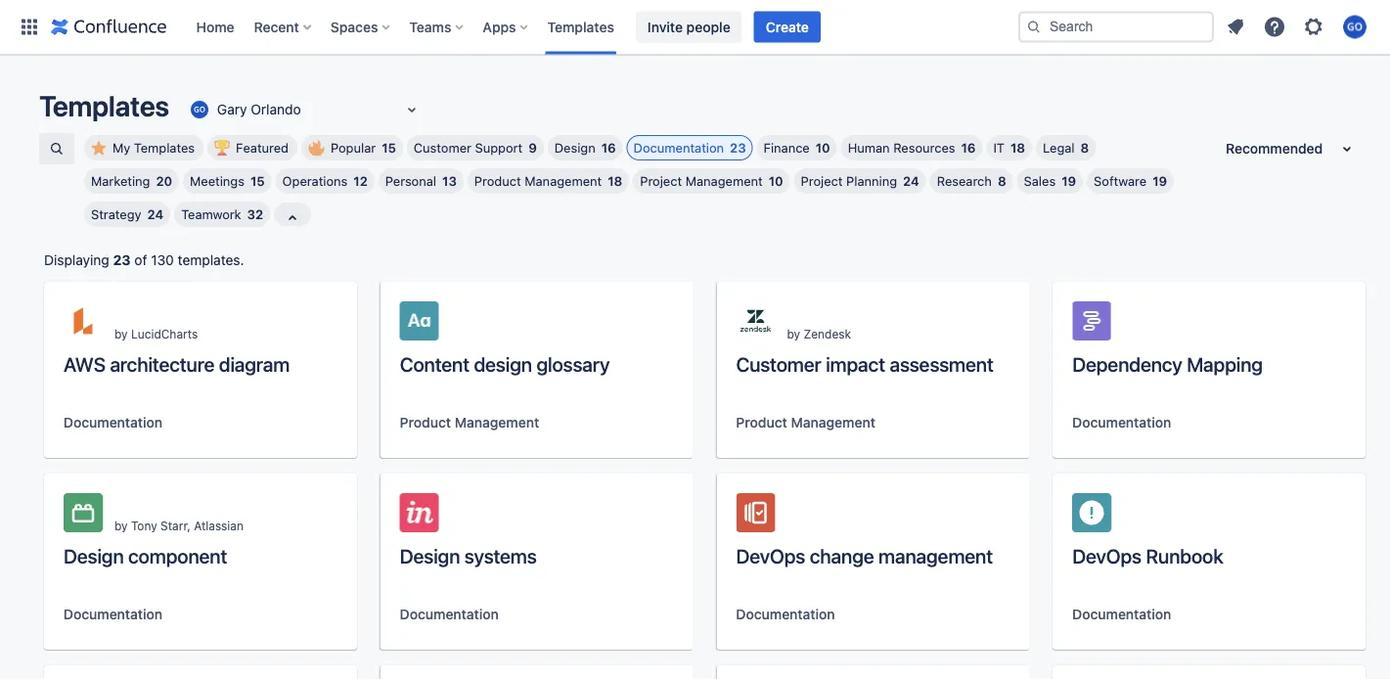 Task type: describe. For each thing, give the bounding box(es) containing it.
documentation button for systems
[[400, 605, 499, 624]]

documentation 23
[[634, 140, 746, 155]]

open search bar image
[[49, 141, 65, 157]]

finance
[[764, 140, 810, 155]]

product for customer
[[736, 414, 788, 431]]

gary
[[217, 101, 247, 118]]

teams button
[[404, 11, 471, 43]]

operations 12
[[282, 174, 368, 188]]

appswitcher icon image
[[18, 15, 41, 39]]

design component
[[63, 544, 227, 567]]

support
[[475, 140, 523, 155]]

documentation for design systems
[[400, 606, 499, 622]]

management down documentation 23
[[686, 174, 763, 188]]

0 horizontal spatial 18
[[608, 174, 623, 188]]

assessment
[[890, 352, 994, 375]]

featured
[[236, 140, 289, 155]]

legal 8
[[1043, 140, 1089, 155]]

templates link
[[542, 11, 620, 43]]

devops for devops runbook
[[1073, 544, 1142, 567]]

invite
[[648, 19, 683, 35]]

create
[[766, 19, 809, 35]]

sales 19
[[1024, 174, 1076, 188]]

change
[[810, 544, 874, 567]]

templates.
[[178, 252, 244, 268]]

12
[[354, 174, 368, 188]]

1 16 from the left
[[601, 140, 616, 155]]

project management 10
[[640, 174, 783, 188]]

research 8
[[937, 174, 1006, 188]]

devops for devops change management
[[736, 544, 806, 567]]

content design glossary
[[400, 352, 610, 375]]

marketing 20
[[91, 174, 172, 188]]

planning
[[846, 174, 897, 188]]

devops change management
[[736, 544, 993, 567]]

0 vertical spatial 10
[[816, 140, 830, 155]]

design systems
[[400, 544, 537, 567]]

zendesk
[[804, 327, 851, 341]]

apps
[[483, 19, 516, 35]]

0 horizontal spatial 15
[[250, 174, 265, 188]]

design 16
[[555, 140, 616, 155]]

spaces button
[[325, 11, 398, 43]]

it
[[994, 140, 1005, 155]]

marketing
[[91, 174, 150, 188]]

23 for documentation
[[730, 140, 746, 155]]

23 for displaying
[[113, 252, 131, 268]]

meetings 15
[[190, 174, 265, 188]]

recent
[[254, 19, 299, 35]]

8 for legal 8
[[1081, 140, 1089, 155]]

research
[[937, 174, 992, 188]]

documentation button for change
[[736, 605, 835, 624]]

displaying
[[44, 252, 109, 268]]

product management 18
[[474, 174, 623, 188]]

content
[[400, 352, 470, 375]]

documentation for devops change management
[[736, 606, 835, 622]]

orlando
[[251, 101, 301, 118]]

project for project planning 24
[[801, 174, 843, 188]]

customer for customer support 9
[[414, 140, 472, 155]]

atlassian
[[194, 519, 244, 532]]

glossary
[[537, 352, 610, 375]]

teamwork 32
[[181, 207, 263, 222]]

20
[[156, 174, 172, 188]]

notification icon image
[[1224, 15, 1248, 39]]

human resources 16
[[848, 140, 976, 155]]

32
[[247, 207, 263, 222]]

project planning 24
[[801, 174, 920, 188]]

fewer categories image
[[281, 206, 304, 230]]

documentation for devops runbook
[[1073, 606, 1172, 622]]

teamwork
[[181, 207, 241, 222]]

it 18
[[994, 140, 1026, 155]]

management down impact on the right of page
[[791, 414, 876, 431]]

1 vertical spatial templates
[[39, 89, 169, 122]]

recommended button
[[1214, 133, 1371, 164]]

9
[[529, 140, 537, 155]]

design for design component
[[63, 544, 124, 567]]

0 vertical spatial 24
[[903, 174, 920, 188]]

apps button
[[477, 11, 536, 43]]

templates inside templates link
[[548, 19, 614, 35]]

aws architecture diagram
[[63, 352, 290, 375]]

impact
[[826, 352, 885, 375]]

banner containing home
[[0, 0, 1390, 55]]

documentation up the project management 10
[[634, 140, 724, 155]]

teams
[[409, 19, 451, 35]]

devops runbook
[[1073, 544, 1224, 567]]

starr,
[[161, 519, 191, 532]]

human
[[848, 140, 890, 155]]

mapping
[[1187, 352, 1263, 375]]

design
[[474, 352, 532, 375]]

home link
[[190, 11, 240, 43]]



Task type: locate. For each thing, give the bounding box(es) containing it.
Search field
[[1019, 11, 1214, 43]]

project for project management 10
[[640, 174, 682, 188]]

16 up product management 18
[[601, 140, 616, 155]]

24 down 20
[[147, 207, 164, 222]]

0 vertical spatial 18
[[1011, 140, 1026, 155]]

product management down design
[[400, 414, 539, 431]]

documentation for aws architecture diagram
[[63, 414, 163, 431]]

product management down impact on the right of page
[[736, 414, 876, 431]]

1 horizontal spatial 23
[[730, 140, 746, 155]]

19 right software
[[1153, 174, 1167, 188]]

strategy
[[91, 207, 141, 222]]

documentation button down dependency
[[1073, 413, 1172, 433]]

documentation button down design systems
[[400, 605, 499, 624]]

by lucidcharts
[[114, 327, 198, 341]]

2 horizontal spatial design
[[555, 140, 596, 155]]

create link
[[754, 11, 821, 43]]

management
[[525, 174, 602, 188], [686, 174, 763, 188], [455, 414, 539, 431], [791, 414, 876, 431]]

0 vertical spatial 23
[[730, 140, 746, 155]]

documentation button for component
[[63, 605, 163, 624]]

0 horizontal spatial design
[[63, 544, 124, 567]]

aws
[[63, 352, 106, 375]]

10 down finance
[[769, 174, 783, 188]]

design right 9
[[555, 140, 596, 155]]

1 horizontal spatial product
[[474, 174, 521, 188]]

1 vertical spatial customer
[[736, 352, 822, 375]]

search image
[[1026, 19, 1042, 35]]

customer impact assessment
[[736, 352, 994, 375]]

personal
[[385, 174, 436, 188]]

design left 'component'
[[63, 544, 124, 567]]

19 right sales
[[1062, 174, 1076, 188]]

devops left change at the bottom of the page
[[736, 544, 806, 567]]

1 horizontal spatial project
[[801, 174, 843, 188]]

documentation for dependency mapping
[[1073, 414, 1172, 431]]

dependency mapping
[[1073, 352, 1263, 375]]

8 down it
[[998, 174, 1006, 188]]

invite people button
[[636, 11, 742, 43]]

16
[[601, 140, 616, 155], [961, 140, 976, 155]]

1 19 from the left
[[1062, 174, 1076, 188]]

documentation button down change at the bottom of the page
[[736, 605, 835, 624]]

lucidcharts
[[131, 327, 198, 341]]

1 vertical spatial 10
[[769, 174, 783, 188]]

24 down human resources 16
[[903, 174, 920, 188]]

2 product management button from the left
[[736, 413, 876, 433]]

product
[[474, 174, 521, 188], [400, 414, 451, 431], [736, 414, 788, 431]]

documentation button
[[63, 413, 163, 433], [1073, 413, 1172, 433], [63, 605, 163, 624], [400, 605, 499, 624], [736, 605, 835, 624], [1073, 605, 1172, 624]]

legal
[[1043, 140, 1075, 155]]

recommended
[[1226, 140, 1323, 157]]

2 product management from the left
[[736, 414, 876, 431]]

popular
[[331, 140, 376, 155]]

1 project from the left
[[640, 174, 682, 188]]

customer down by zendesk
[[736, 352, 822, 375]]

0 horizontal spatial customer
[[414, 140, 472, 155]]

1 devops from the left
[[736, 544, 806, 567]]

design for design 16
[[555, 140, 596, 155]]

23 up the project management 10
[[730, 140, 746, 155]]

by for aws
[[114, 327, 128, 341]]

management
[[879, 544, 993, 567]]

templates up 20
[[134, 140, 195, 155]]

by zendesk
[[787, 327, 851, 341]]

1 horizontal spatial 16
[[961, 140, 976, 155]]

runbook
[[1146, 544, 1224, 567]]

15 up 32
[[250, 174, 265, 188]]

your profile and preferences image
[[1343, 15, 1367, 39]]

architecture
[[110, 352, 214, 375]]

design left systems
[[400, 544, 460, 567]]

product management for customer
[[736, 414, 876, 431]]

2 devops from the left
[[1073, 544, 1142, 567]]

diagram
[[219, 352, 290, 375]]

1 horizontal spatial 19
[[1153, 174, 1167, 188]]

by for design
[[114, 519, 128, 532]]

templates right apps popup button
[[548, 19, 614, 35]]

software 19
[[1094, 174, 1167, 188]]

1 vertical spatial 8
[[998, 174, 1006, 188]]

displaying 23 of 130 templates.
[[44, 252, 244, 268]]

product for content
[[400, 414, 451, 431]]

design for design systems
[[400, 544, 460, 567]]

product management button for customer
[[736, 413, 876, 433]]

0 horizontal spatial 8
[[998, 174, 1006, 188]]

customer up 13
[[414, 140, 472, 155]]

product management for content
[[400, 414, 539, 431]]

10
[[816, 140, 830, 155], [769, 174, 783, 188]]

my templates
[[113, 140, 195, 155]]

by left tony
[[114, 519, 128, 532]]

spaces
[[331, 19, 378, 35]]

8
[[1081, 140, 1089, 155], [998, 174, 1006, 188]]

19 for sales 19
[[1062, 174, 1076, 188]]

0 horizontal spatial product
[[400, 414, 451, 431]]

tony
[[131, 519, 157, 532]]

product management button down impact on the right of page
[[736, 413, 876, 433]]

2 project from the left
[[801, 174, 843, 188]]

settings icon image
[[1302, 15, 1326, 39]]

management down design
[[455, 414, 539, 431]]

project down the finance 10
[[801, 174, 843, 188]]

sales
[[1024, 174, 1056, 188]]

management down design 16
[[525, 174, 602, 188]]

15 right popular
[[382, 140, 396, 155]]

0 vertical spatial templates
[[548, 19, 614, 35]]

0 vertical spatial 15
[[382, 140, 396, 155]]

0 horizontal spatial devops
[[736, 544, 806, 567]]

2 19 from the left
[[1153, 174, 1167, 188]]

documentation for design component
[[63, 606, 163, 622]]

1 vertical spatial 24
[[147, 207, 164, 222]]

2 16 from the left
[[961, 140, 976, 155]]

operations
[[282, 174, 348, 188]]

product management button
[[400, 413, 539, 433], [736, 413, 876, 433]]

strategy 24
[[91, 207, 164, 222]]

gary orlando
[[217, 101, 301, 118]]

documentation down design systems
[[400, 606, 499, 622]]

documentation down devops runbook
[[1073, 606, 1172, 622]]

product management button down design
[[400, 413, 539, 433]]

0 horizontal spatial product management
[[400, 414, 539, 431]]

dependency
[[1073, 352, 1183, 375]]

documentation down change at the bottom of the page
[[736, 606, 835, 622]]

0 horizontal spatial project
[[640, 174, 682, 188]]

130
[[151, 252, 174, 268]]

0 horizontal spatial 24
[[147, 207, 164, 222]]

1 horizontal spatial 15
[[382, 140, 396, 155]]

1 horizontal spatial devops
[[1073, 544, 1142, 567]]

by left zendesk
[[787, 327, 800, 341]]

1 horizontal spatial 8
[[1081, 140, 1089, 155]]

18 right it
[[1011, 140, 1026, 155]]

1 horizontal spatial 18
[[1011, 140, 1026, 155]]

documentation down "design component"
[[63, 606, 163, 622]]

featured button
[[208, 135, 298, 160]]

customer for customer impact assessment
[[736, 352, 822, 375]]

19 for software 19
[[1153, 174, 1167, 188]]

software
[[1094, 174, 1147, 188]]

my templates button
[[84, 135, 204, 160]]

product management button for content
[[400, 413, 539, 433]]

0 vertical spatial 8
[[1081, 140, 1089, 155]]

personal 13
[[385, 174, 457, 188]]

1 horizontal spatial 24
[[903, 174, 920, 188]]

confluence image
[[51, 15, 167, 39], [51, 15, 167, 39]]

documentation button down devops runbook
[[1073, 605, 1172, 624]]

templates inside the my templates button
[[134, 140, 195, 155]]

finance 10
[[764, 140, 830, 155]]

8 for research 8
[[998, 174, 1006, 188]]

by tony starr, atlassian
[[114, 519, 244, 532]]

10 right finance
[[816, 140, 830, 155]]

documentation button for architecture
[[63, 413, 163, 433]]

devops
[[736, 544, 806, 567], [1073, 544, 1142, 567]]

1 vertical spatial 15
[[250, 174, 265, 188]]

resources
[[894, 140, 956, 155]]

23
[[730, 140, 746, 155], [113, 252, 131, 268]]

0 horizontal spatial 23
[[113, 252, 131, 268]]

help icon image
[[1263, 15, 1287, 39]]

meetings
[[190, 174, 245, 188]]

by
[[114, 327, 128, 341], [787, 327, 800, 341], [114, 519, 128, 532]]

0 horizontal spatial product management button
[[400, 413, 539, 433]]

documentation button down "design component"
[[63, 605, 163, 624]]

home
[[196, 19, 234, 35]]

1 product management from the left
[[400, 414, 539, 431]]

systems
[[465, 544, 537, 567]]

1 horizontal spatial customer
[[736, 352, 822, 375]]

documentation button down aws
[[63, 413, 163, 433]]

8 right "legal"
[[1081, 140, 1089, 155]]

templates up my
[[39, 89, 169, 122]]

open image
[[400, 98, 424, 121]]

project down documentation 23
[[640, 174, 682, 188]]

1 horizontal spatial design
[[400, 544, 460, 567]]

invite people
[[648, 19, 731, 35]]

by left lucidcharts
[[114, 327, 128, 341]]

0 horizontal spatial 19
[[1062, 174, 1076, 188]]

recent button
[[248, 11, 319, 43]]

of
[[134, 252, 147, 268]]

2 vertical spatial templates
[[134, 140, 195, 155]]

23 left of
[[113, 252, 131, 268]]

product management
[[400, 414, 539, 431], [736, 414, 876, 431]]

global element
[[12, 0, 1015, 54]]

documentation button for mapping
[[1073, 413, 1172, 433]]

1 horizontal spatial 10
[[816, 140, 830, 155]]

documentation down dependency
[[1073, 414, 1172, 431]]

documentation down aws
[[63, 414, 163, 431]]

1 product management button from the left
[[400, 413, 539, 433]]

0 horizontal spatial 16
[[601, 140, 616, 155]]

13
[[442, 174, 457, 188]]

0 vertical spatial customer
[[414, 140, 472, 155]]

None text field
[[188, 100, 192, 119]]

1 horizontal spatial product management button
[[736, 413, 876, 433]]

customer support 9
[[414, 140, 537, 155]]

0 horizontal spatial 10
[[769, 174, 783, 188]]

19
[[1062, 174, 1076, 188], [1153, 174, 1167, 188]]

by for customer
[[787, 327, 800, 341]]

2 horizontal spatial product
[[736, 414, 788, 431]]

1 vertical spatial 18
[[608, 174, 623, 188]]

18
[[1011, 140, 1026, 155], [608, 174, 623, 188]]

people
[[687, 19, 731, 35]]

1 vertical spatial 23
[[113, 252, 131, 268]]

component
[[128, 544, 227, 567]]

devops left runbook
[[1073, 544, 1142, 567]]

customer
[[414, 140, 472, 155], [736, 352, 822, 375]]

design
[[555, 140, 596, 155], [63, 544, 124, 567], [400, 544, 460, 567]]

banner
[[0, 0, 1390, 55]]

documentation button for runbook
[[1073, 605, 1172, 624]]

1 horizontal spatial product management
[[736, 414, 876, 431]]

16 left it
[[961, 140, 976, 155]]

24
[[903, 174, 920, 188], [147, 207, 164, 222]]

18 down design 16
[[608, 174, 623, 188]]

15
[[382, 140, 396, 155], [250, 174, 265, 188]]



Task type: vqa. For each thing, say whether or not it's contained in the screenshot.
19 for Software 19
yes



